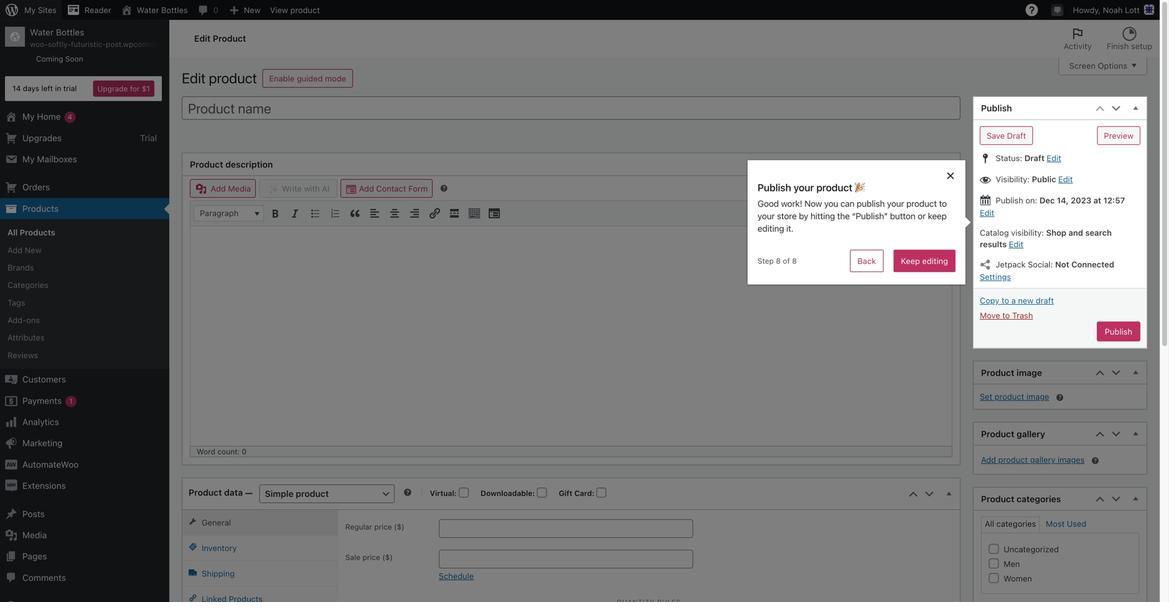 Task type: describe. For each thing, give the bounding box(es) containing it.
ai
[[322, 184, 330, 193]]

categories
[[7, 281, 48, 290]]

add for add new
[[7, 246, 22, 255]]

downloadable:
[[481, 489, 537, 498]]

product for edit product
[[209, 70, 257, 87]]

keep
[[901, 257, 920, 266]]

lott
[[1126, 5, 1140, 15]]

0 vertical spatial image
[[1017, 368, 1043, 378]]

comments
[[22, 573, 66, 584]]

add media button
[[190, 179, 256, 198]]

add-ons link
[[0, 312, 169, 329]]

my for my home 4
[[22, 112, 35, 122]]

settings
[[980, 272, 1012, 282]]

back
[[858, 257, 877, 266]]

describe this product. what makes it unique? what are its most important features? image
[[439, 184, 449, 194]]

all for all categories
[[985, 520, 995, 529]]

publish for publish on:
[[996, 196, 1024, 205]]

media link
[[0, 525, 169, 547]]

bottles
[[161, 5, 188, 15]]

editing inside "publish your product 🎉 good work! now you can publish your product to your store by hitting the "publish" button or keep editing it."
[[758, 224, 784, 234]]

for best results, upload jpeg or png files that are 1000 by 1000 pixels or larger. maximum upload file size: 2 gb. image for image
[[1055, 393, 1065, 403]]

set product image link
[[980, 391, 1050, 403]]

all categories
[[985, 520, 1037, 529]]

of
[[783, 257, 790, 266]]

mailboxes
[[37, 154, 77, 164]]

14
[[12, 84, 21, 93]]

add for add product gallery images
[[982, 456, 997, 465]]

on:
[[1026, 196, 1038, 205]]

marketing link
[[0, 433, 169, 455]]

you
[[825, 199, 839, 209]]

dec
[[1040, 196, 1055, 205]]

jetpack
[[996, 260, 1026, 269]]

contact
[[376, 184, 406, 193]]

write
[[282, 184, 302, 193]]

brands link
[[0, 259, 169, 277]]

0 vertical spatial publish
[[982, 103, 1013, 113]]

visibility:
[[1012, 228, 1045, 238]]

categories link
[[0, 277, 169, 294]]

coming soon
[[36, 54, 83, 63]]

my for my mailboxes
[[22, 154, 35, 164]]

product categories
[[982, 494, 1062, 505]]

1 8 from the left
[[776, 257, 781, 266]]

publish your product 🎉 good work! now you can publish your product to your store by hitting the "publish" button or keep editing it.
[[758, 182, 947, 234]]

categories for product categories
[[1017, 494, 1062, 505]]

my home 4
[[22, 112, 72, 122]]

by
[[799, 211, 809, 221]]

product up 'you'
[[817, 182, 853, 194]]

2023
[[1071, 196, 1092, 205]]

ons
[[26, 316, 40, 325]]

new link
[[223, 0, 266, 20]]

reader
[[85, 5, 111, 15]]

0
[[242, 448, 247, 457]]

add for add contact form
[[359, 184, 374, 193]]

edit down catalog visibility:
[[1009, 240, 1024, 249]]

or
[[918, 211, 926, 221]]

add product gallery images link
[[982, 456, 1085, 465]]

for
[[130, 84, 140, 93]]

2 vertical spatial to
[[1003, 311, 1011, 321]]

view product link
[[266, 0, 325, 20]]

set
[[980, 392, 993, 402]]

word
[[197, 448, 215, 457]]

product for product gallery
[[982, 429, 1015, 440]]

upgrade
[[97, 84, 128, 93]]

all products
[[7, 228, 55, 237]]

edit up product name
[[182, 70, 206, 87]]

can
[[841, 199, 855, 209]]

🎉
[[855, 182, 865, 194]]

add new
[[7, 246, 41, 255]]

orders
[[22, 182, 50, 193]]

add new link
[[0, 242, 169, 259]]

all for all products
[[7, 228, 18, 237]]

tab list containing activity
[[1057, 20, 1160, 57]]

enable
[[269, 74, 295, 83]]

edit button for status: draft edit
[[1047, 153, 1062, 163]]

analytics
[[22, 417, 59, 428]]

edit right draft
[[1047, 153, 1062, 163]]

mode
[[325, 74, 346, 83]]

tags
[[7, 298, 25, 308]]

1 vertical spatial image
[[1027, 392, 1050, 402]]

1 vertical spatial your
[[887, 199, 905, 209]]

product for product categories
[[982, 494, 1015, 505]]

product down new link
[[213, 33, 246, 44]]

product for set product image
[[995, 392, 1025, 402]]

0 vertical spatial products
[[22, 204, 59, 214]]

1 vertical spatial to
[[1002, 296, 1010, 305]]

product for view product
[[290, 5, 320, 15]]

all categories link
[[985, 520, 1037, 529]]

close tour image
[[946, 170, 956, 180]]

edit link
[[1009, 240, 1024, 249]]

back button
[[851, 250, 884, 272]]

product for product image
[[982, 368, 1015, 378]]

brands
[[7, 263, 34, 272]]

visibility:
[[996, 175, 1030, 184]]

all products link
[[0, 224, 169, 242]]

edit product
[[194, 33, 246, 44]]

reviews
[[7, 351, 38, 360]]

social:
[[1028, 260, 1053, 269]]

set product image
[[980, 392, 1050, 402]]

pages
[[22, 552, 47, 562]]

new inside add new link
[[25, 246, 41, 255]]

form
[[409, 184, 428, 193]]

days
[[23, 84, 39, 93]]

Downloadable: checkbox
[[537, 488, 547, 498]]

visibility: public edit
[[994, 175, 1073, 184]]

product for product data
[[189, 488, 222, 498]]

extensions link
[[0, 476, 169, 497]]

1 vertical spatial gallery
[[1031, 456, 1056, 465]]

upgrade for $1
[[97, 84, 150, 93]]

1
[[69, 398, 73, 406]]

products link
[[0, 198, 169, 220]]

finish setup
[[1107, 41, 1153, 51]]

product up or
[[907, 199, 937, 209]]

add contact form button
[[341, 179, 433, 198]]

publish on: dec 14, 2023 at 12:57 edit
[[980, 196, 1126, 218]]

count:
[[218, 448, 240, 457]]

reader link
[[62, 0, 116, 20]]

0 horizontal spatial your
[[758, 211, 775, 221]]



Task type: vqa. For each thing, say whether or not it's contained in the screenshot.
Add corresponding to Add Contact Form
yes



Task type: locate. For each thing, give the bounding box(es) containing it.
image
[[1017, 368, 1043, 378], [1027, 392, 1050, 402]]

publish up the "status:"
[[982, 103, 1013, 113]]

to inside "publish your product 🎉 good work! now you can publish your product to your store by hitting the "publish" button or keep editing it."
[[940, 199, 947, 209]]

payments
[[22, 396, 62, 406]]

0 horizontal spatial 8
[[776, 257, 781, 266]]

edit button right draft
[[1047, 153, 1062, 163]]

products down orders
[[22, 204, 59, 214]]

product up set
[[982, 368, 1015, 378]]

media up the pages at the left of page
[[22, 531, 47, 541]]

image down product image
[[1027, 392, 1050, 402]]

0 horizontal spatial for best results, upload jpeg or png files that are 1000 by 1000 pixels or larger. maximum upload file size: 2 gb. image
[[1055, 393, 1065, 403]]

product name
[[188, 100, 271, 116]]

None submit
[[980, 126, 1033, 145], [1097, 322, 1141, 342], [980, 126, 1033, 145], [1097, 322, 1141, 342]]

editing inside "button"
[[923, 257, 949, 266]]

media
[[228, 184, 251, 193], [22, 531, 47, 541]]

add inside add media button
[[211, 184, 226, 193]]

add media
[[209, 184, 251, 193]]

my left "home"
[[22, 112, 35, 122]]

1 horizontal spatial new
[[244, 5, 261, 15]]

now
[[805, 199, 822, 209]]

product inside toolbar navigation
[[290, 5, 320, 15]]

for best results, upload jpeg or png files that are 1000 by 1000 pixels or larger. maximum upload file size: 2 gb. image right set product image link on the bottom right of the page
[[1055, 393, 1065, 403]]

0 vertical spatial editing
[[758, 224, 784, 234]]

0 vertical spatial for best results, upload jpeg or png files that are 1000 by 1000 pixels or larger. maximum upload file size: 2 gb. image
[[1055, 393, 1065, 403]]

edit inside publish on: dec 14, 2023 at 12:57 edit
[[980, 208, 995, 218]]

edit button
[[1047, 153, 1062, 163], [1059, 175, 1073, 184], [980, 208, 995, 218]]

editing left it.
[[758, 224, 784, 234]]

publish
[[982, 103, 1013, 113], [758, 182, 792, 194], [996, 196, 1024, 205]]

14 days left in trial
[[12, 84, 77, 93]]

view product
[[270, 5, 320, 15]]

new
[[244, 5, 261, 15], [25, 246, 41, 255]]

water
[[137, 5, 159, 15]]

status:
[[996, 153, 1023, 163]]

product gallery
[[982, 429, 1046, 440]]

edit up 14,
[[1059, 175, 1073, 184]]

1 vertical spatial editing
[[923, 257, 949, 266]]

step 8 of 8
[[758, 257, 797, 266]]

posts
[[22, 509, 45, 520]]

setup
[[1132, 41, 1153, 51]]

to left a
[[1002, 296, 1010, 305]]

copy to a new draft move to trash
[[980, 296, 1054, 321]]

add-ons
[[7, 316, 40, 325]]

enable guided mode
[[269, 74, 346, 83]]

categories for all categories
[[997, 520, 1037, 529]]

publish up the good
[[758, 182, 792, 194]]

group
[[191, 201, 952, 435]]

publish inside "publish your product 🎉 good work! now you can publish your product to your store by hitting the "publish" button or keep editing it."
[[758, 182, 792, 194]]

1 vertical spatial categories
[[997, 520, 1037, 529]]

preview
[[1105, 131, 1134, 140]]

the
[[838, 211, 850, 221]]

0 vertical spatial my
[[22, 112, 35, 122]]

$1
[[142, 84, 150, 93]]

"publish"
[[852, 211, 888, 221]]

store
[[777, 211, 797, 221]]

my down the "upgrades"
[[22, 154, 35, 164]]

customers link
[[0, 369, 169, 391]]

8 right of
[[792, 257, 797, 266]]

your up button
[[887, 199, 905, 209]]

most
[[1046, 520, 1065, 529]]

1 horizontal spatial media
[[228, 184, 251, 193]]

new inside new link
[[244, 5, 261, 15]]

main menu navigation
[[0, 20, 169, 603]]

editing
[[758, 224, 784, 234], [923, 257, 949, 266]]

Virtual: checkbox
[[459, 488, 469, 498]]

edit up edit product
[[194, 33, 211, 44]]

for best results, upload jpeg or png files that are 1000 by 1000 pixels or larger. maximum upload file size: 2 gb. image
[[1055, 393, 1065, 403], [1091, 456, 1101, 466]]

1 horizontal spatial editing
[[923, 257, 949, 266]]

gallery left images
[[1031, 456, 1056, 465]]

product for product description
[[190, 159, 223, 170]]

tab list
[[1057, 20, 1160, 57]]

2 my from the top
[[22, 154, 35, 164]]

2 vertical spatial edit button
[[980, 208, 995, 218]]

categories down product categories
[[997, 520, 1037, 529]]

2 horizontal spatial your
[[887, 199, 905, 209]]

1 my from the top
[[22, 112, 35, 122]]

categories up most
[[1017, 494, 1062, 505]]

add inside add new link
[[7, 246, 22, 255]]

finish
[[1107, 41, 1129, 51]]

0 vertical spatial gallery
[[1017, 429, 1046, 440]]

for best results, upload jpeg or png files that are 1000 by 1000 pixels or larger. maximum upload file size: 2 gb. image right images
[[1091, 456, 1101, 466]]

4
[[68, 113, 72, 121]]

publish inside publish on: dec 14, 2023 at 12:57 edit
[[996, 196, 1024, 205]]

edit button up 14,
[[1059, 175, 1073, 184]]

marketing
[[22, 439, 63, 449]]

to
[[940, 199, 947, 209], [1002, 296, 1010, 305], [1003, 311, 1011, 321]]

0 horizontal spatial media
[[22, 531, 47, 541]]

to right the move at the bottom right of page
[[1003, 311, 1011, 321]]

product up product name
[[209, 70, 257, 87]]

it.
[[787, 224, 794, 234]]

keep
[[928, 211, 947, 221]]

water bottles
[[137, 5, 188, 15]]

to up keep
[[940, 199, 947, 209]]

product left data
[[189, 488, 222, 498]]

product down set
[[982, 429, 1015, 440]]

1 vertical spatial my
[[22, 154, 35, 164]]

add down product description on the left
[[211, 184, 226, 193]]

move
[[980, 311, 1001, 321]]

description
[[226, 159, 273, 170]]

Gift Card: checkbox
[[597, 488, 607, 498]]

upgrade for $1 button
[[93, 81, 154, 97]]

0 horizontal spatial all
[[7, 228, 18, 237]]

activity
[[1064, 41, 1092, 51]]

product down edit product
[[188, 100, 235, 116]]

coming soon link
[[0, 21, 169, 71]]

attributes link
[[0, 329, 169, 347]]

for best results, upload jpeg or png files that are 1000 by 1000 pixels or larger. maximum upload file size: 2 gb. image for gallery
[[1091, 456, 1101, 466]]

tags link
[[0, 294, 169, 312]]

1 horizontal spatial for best results, upload jpeg or png files that are 1000 by 1000 pixels or larger. maximum upload file size: 2 gb. image
[[1091, 456, 1101, 466]]

1 horizontal spatial 8
[[792, 257, 797, 266]]

images
[[1058, 456, 1085, 465]]

results
[[980, 240, 1007, 249]]

product right set
[[995, 392, 1025, 402]]

data
[[224, 488, 243, 498]]

1 vertical spatial new
[[25, 246, 41, 255]]

add for add media
[[211, 184, 226, 193]]

publish down visibility:
[[996, 196, 1024, 205]]

Product name text field
[[182, 96, 961, 120]]

0 vertical spatial edit button
[[1047, 153, 1062, 163]]

1 horizontal spatial all
[[985, 520, 995, 529]]

image up set product image
[[1017, 368, 1043, 378]]

all inside main menu navigation
[[7, 228, 18, 237]]

product right view
[[290, 5, 320, 15]]

edit up catalog at the right
[[980, 208, 995, 218]]

2 vertical spatial publish
[[996, 196, 1024, 205]]

0 vertical spatial your
[[794, 182, 814, 194]]

0 vertical spatial categories
[[1017, 494, 1062, 505]]

all up add new
[[7, 228, 18, 237]]

orders link
[[0, 177, 169, 198]]

work!
[[781, 199, 803, 209]]

reviews link
[[0, 347, 169, 364]]

analytics link
[[0, 412, 169, 433]]

edit button for visibility: public edit
[[1059, 175, 1073, 184]]

enable guided mode link
[[262, 69, 353, 88]]

add down product gallery
[[982, 456, 997, 465]]

extensions
[[22, 481, 66, 491]]

publish
[[857, 199, 885, 209]]

publish for publish your product 🎉
[[758, 182, 792, 194]]

coming
[[36, 54, 63, 63]]

0 horizontal spatial new
[[25, 246, 41, 255]]

most used
[[1046, 520, 1087, 529]]

automatewoo link
[[0, 455, 169, 476]]

add left contact
[[359, 184, 374, 193]]

home
[[37, 112, 61, 122]]

1 vertical spatial media
[[22, 531, 47, 541]]

all down product categories
[[985, 520, 995, 529]]

8 left of
[[776, 257, 781, 266]]

gallery up add product gallery images
[[1017, 429, 1046, 440]]

product up add media button
[[190, 159, 223, 170]]

product
[[213, 33, 246, 44], [188, 100, 235, 116], [190, 159, 223, 170], [982, 368, 1015, 378], [982, 429, 1015, 440], [189, 488, 222, 498], [982, 494, 1015, 505]]

1 vertical spatial publish
[[758, 182, 792, 194]]

0 horizontal spatial editing
[[758, 224, 784, 234]]

2 8 from the left
[[792, 257, 797, 266]]

product for add product gallery images
[[999, 456, 1028, 465]]

your down the good
[[758, 211, 775, 221]]

edit button up catalog at the right
[[980, 208, 995, 218]]

0 vertical spatial media
[[228, 184, 251, 193]]

products up add new
[[20, 228, 55, 237]]

1 vertical spatial products
[[20, 228, 55, 237]]

shop
[[1047, 228, 1067, 238]]

howdy,
[[1074, 5, 1101, 15]]

copy to a new draft link
[[980, 296, 1054, 305]]

product for product name
[[188, 100, 235, 116]]

keep editing
[[901, 257, 949, 266]]

1 vertical spatial all
[[985, 520, 995, 529]]

posts link
[[0, 504, 169, 525]]

left
[[41, 84, 53, 93]]

media down product description on the left
[[228, 184, 251, 193]]

0 vertical spatial to
[[940, 199, 947, 209]]

draft
[[1025, 153, 1045, 163]]

editing right the keep
[[923, 257, 949, 266]]

your up now
[[794, 182, 814, 194]]

button
[[890, 211, 916, 221]]

new left view
[[244, 5, 261, 15]]

product data
[[189, 488, 243, 498]]

1 vertical spatial for best results, upload jpeg or png files that are 1000 by 1000 pixels or larger. maximum upload file size: 2 gb. image
[[1091, 456, 1101, 466]]

1 horizontal spatial your
[[794, 182, 814, 194]]

at
[[1094, 196, 1102, 205]]

2 vertical spatial your
[[758, 211, 775, 221]]

categories
[[1017, 494, 1062, 505], [997, 520, 1037, 529]]

media inside button
[[228, 184, 251, 193]]

activity button
[[1057, 20, 1100, 57]]

add inside add contact form button
[[359, 184, 374, 193]]

0 vertical spatial new
[[244, 5, 261, 15]]

products
[[22, 204, 59, 214], [20, 228, 55, 237]]

new down all products
[[25, 246, 41, 255]]

media inside 'link'
[[22, 531, 47, 541]]

edit
[[194, 33, 211, 44], [182, 70, 206, 87], [1047, 153, 1062, 163], [1059, 175, 1073, 184], [980, 208, 995, 218], [1009, 240, 1024, 249]]

edit product
[[182, 70, 257, 87]]

my mailboxes link
[[0, 149, 169, 170]]

toolbar navigation
[[62, 0, 1160, 22]]

your
[[794, 182, 814, 194], [887, 199, 905, 209], [758, 211, 775, 221]]

1 vertical spatial edit button
[[1059, 175, 1073, 184]]

attributes
[[7, 333, 45, 343]]

trial
[[63, 84, 77, 93]]

0 vertical spatial all
[[7, 228, 18, 237]]

product down product gallery
[[999, 456, 1028, 465]]

upgrades
[[22, 133, 62, 143]]

add up brands
[[7, 246, 22, 255]]

product up all categories link on the bottom right
[[982, 494, 1015, 505]]



